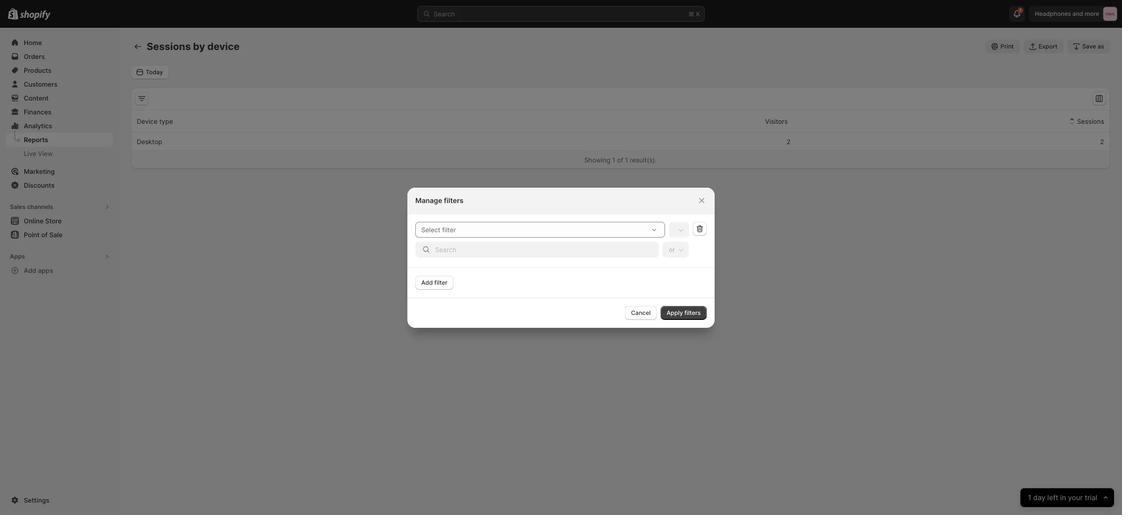 Task type: vqa. For each thing, say whether or not it's contained in the screenshot.
'Showing 1 of 1 result(s).'
yes



Task type: locate. For each thing, give the bounding box(es) containing it.
2
[[787, 138, 791, 146], [1101, 138, 1105, 146]]

live view
[[24, 150, 53, 158]]

sessions for sessions
[[1078, 118, 1105, 125]]

home
[[24, 39, 42, 47]]

1 vertical spatial sessions
[[1078, 118, 1105, 125]]

sales
[[10, 203, 26, 211]]

2 down the visitors
[[787, 138, 791, 146]]

0 vertical spatial sessions
[[147, 41, 191, 53]]

1 vertical spatial filters
[[685, 309, 701, 317]]

1 horizontal spatial 1
[[626, 156, 629, 164]]

0 horizontal spatial 2
[[787, 138, 791, 146]]

Select filter text field
[[416, 222, 648, 238]]

add filter
[[422, 279, 448, 286]]

0 vertical spatial filters
[[444, 196, 464, 205]]

sessions by device
[[147, 41, 240, 53]]

sessions inside button
[[1078, 118, 1105, 125]]

filters inside button
[[685, 309, 701, 317]]

add
[[24, 267, 36, 275], [422, 279, 433, 286]]

add apps button
[[6, 264, 113, 278]]

filters right manage
[[444, 196, 464, 205]]

0 horizontal spatial sessions
[[147, 41, 191, 53]]

0 vertical spatial add
[[24, 267, 36, 275]]

0 horizontal spatial add
[[24, 267, 36, 275]]

2 2 from the left
[[1101, 138, 1105, 146]]

sessions for sessions by device
[[147, 41, 191, 53]]

1 left of
[[613, 156, 616, 164]]

filters
[[444, 196, 464, 205], [685, 309, 701, 317]]

1 horizontal spatial sessions
[[1078, 118, 1105, 125]]

1
[[613, 156, 616, 164], [626, 156, 629, 164]]

discounts
[[24, 182, 55, 189]]

filters right apply
[[685, 309, 701, 317]]

visitors button
[[754, 112, 790, 131]]

sales channels
[[10, 203, 53, 211]]

2 down sessions button
[[1101, 138, 1105, 146]]

save as button
[[1068, 40, 1111, 54]]

device
[[137, 118, 158, 125]]

reports
[[24, 136, 48, 144]]

add filter button
[[416, 276, 454, 290]]

result(s).
[[630, 156, 657, 164]]

add for add apps
[[24, 267, 36, 275]]

2 1 from the left
[[626, 156, 629, 164]]

Search text field
[[435, 242, 659, 258]]

add inside button
[[24, 267, 36, 275]]

1 horizontal spatial 2
[[1101, 138, 1105, 146]]

1 horizontal spatial filters
[[685, 309, 701, 317]]

view
[[38, 150, 53, 158]]

settings link
[[6, 494, 113, 508]]

live
[[24, 150, 36, 158]]

add left filter
[[422, 279, 433, 286]]

1 2 from the left
[[787, 138, 791, 146]]

of
[[618, 156, 624, 164]]

1 horizontal spatial add
[[422, 279, 433, 286]]

manage filters dialog
[[0, 188, 1123, 328]]

export
[[1039, 43, 1058, 50]]

device type
[[137, 118, 173, 125]]

print
[[1001, 43, 1015, 50]]

settings
[[24, 497, 49, 505]]

0 horizontal spatial 1
[[613, 156, 616, 164]]

add left apps
[[24, 267, 36, 275]]

add inside "button"
[[422, 279, 433, 286]]

apply
[[667, 309, 683, 317]]

sessions
[[147, 41, 191, 53], [1078, 118, 1105, 125]]

0 horizontal spatial filters
[[444, 196, 464, 205]]

1 vertical spatial add
[[422, 279, 433, 286]]

by
[[193, 41, 205, 53]]

reports link
[[6, 133, 113, 147]]

1 right of
[[626, 156, 629, 164]]

discounts link
[[6, 179, 113, 192]]



Task type: describe. For each thing, give the bounding box(es) containing it.
save
[[1083, 43, 1097, 50]]

export button
[[1025, 40, 1064, 54]]

save as
[[1083, 43, 1105, 50]]

manage filters
[[416, 196, 464, 205]]

apps
[[38, 267, 53, 275]]

cancel
[[632, 309, 651, 317]]

as
[[1098, 43, 1105, 50]]

⌘
[[689, 10, 695, 18]]

filters for manage filters
[[444, 196, 464, 205]]

showing
[[585, 156, 611, 164]]

search
[[434, 10, 455, 18]]

type
[[159, 118, 173, 125]]

device type button
[[135, 112, 184, 131]]

analytics link
[[6, 119, 113, 133]]

home link
[[6, 36, 113, 50]]

1 1 from the left
[[613, 156, 616, 164]]

print button
[[986, 40, 1021, 54]]

add for add filter
[[422, 279, 433, 286]]

visitors
[[766, 118, 788, 125]]

cancel button
[[626, 306, 657, 320]]

k
[[697, 10, 701, 18]]

add apps
[[24, 267, 53, 275]]

desktop
[[137, 138, 162, 146]]

apps button
[[6, 250, 113, 264]]

filters for apply filters
[[685, 309, 701, 317]]

showing 1 of 1 result(s).
[[585, 156, 657, 164]]

apps
[[10, 253, 25, 260]]

sales channels button
[[6, 200, 113, 214]]

channels
[[27, 203, 53, 211]]

analytics
[[24, 122, 52, 130]]

device
[[207, 41, 240, 53]]

shopify image
[[20, 10, 51, 20]]

⌘ k
[[689, 10, 701, 18]]

apply filters
[[667, 309, 701, 317]]

sessions button
[[1067, 112, 1107, 131]]

manage
[[416, 196, 443, 205]]

live view link
[[6, 147, 113, 161]]

apply filters button
[[661, 306, 707, 320]]

filter
[[435, 279, 448, 286]]



